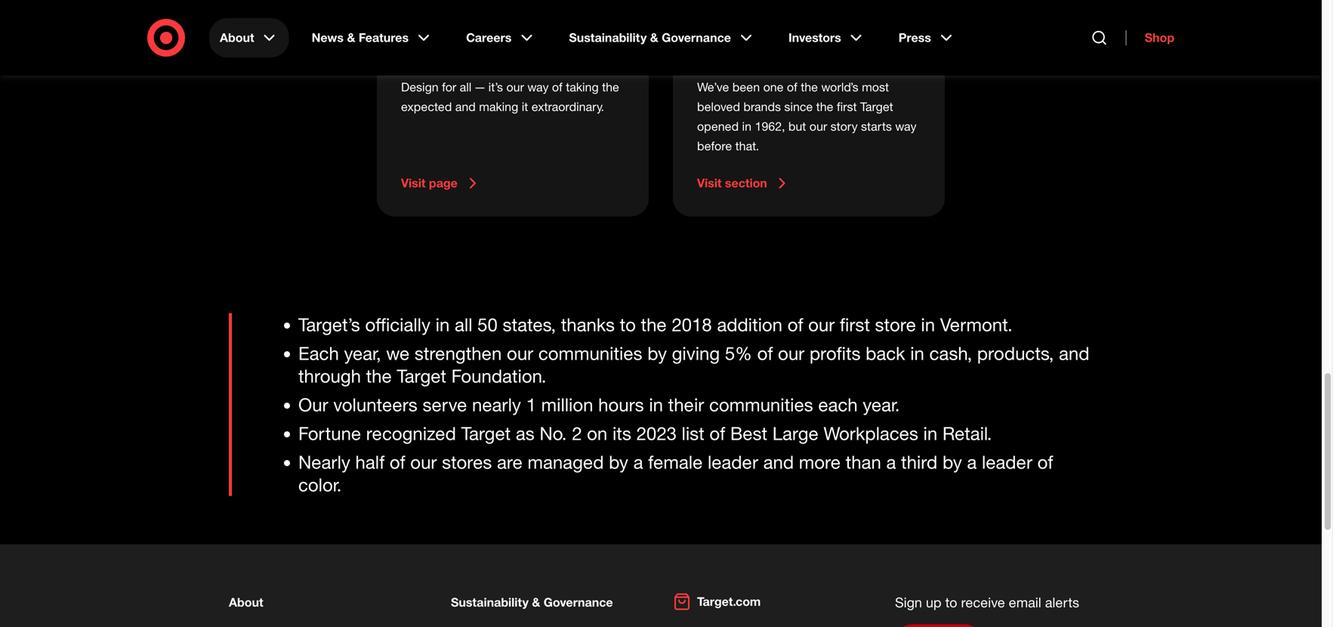 Task type: locate. For each thing, give the bounding box(es) containing it.
our right but
[[810, 119, 828, 134]]

0 vertical spatial sustainability & governance
[[569, 30, 731, 45]]

visit left page
[[401, 176, 426, 190]]

1 horizontal spatial and
[[764, 451, 794, 473]]

extraordinary.
[[532, 99, 605, 114]]

and down —
[[456, 99, 476, 114]]

1 vertical spatial and
[[1059, 342, 1090, 364]]

shop
[[1145, 30, 1175, 45]]

and
[[456, 99, 476, 114], [1059, 342, 1090, 364], [764, 451, 794, 473]]

it's
[[489, 80, 503, 94]]

2 visit from the left
[[697, 176, 722, 190]]

all left —
[[460, 80, 472, 94]]

0 horizontal spatial by
[[609, 451, 629, 473]]

our right it's
[[507, 80, 524, 94]]

since
[[785, 99, 813, 114]]

&
[[347, 30, 355, 45], [650, 30, 659, 45], [532, 595, 541, 610]]

2 horizontal spatial a
[[968, 451, 977, 473]]

in right back
[[911, 342, 925, 364]]

and inside cash, products, and through the target foundation
[[1059, 342, 1090, 364]]

communities
[[539, 342, 643, 364], [710, 394, 814, 416]]

0 horizontal spatial governance
[[544, 595, 613, 610]]

1 vertical spatial about
[[229, 595, 263, 610]]

1 vertical spatial first
[[840, 314, 870, 336]]

a down the 2023 at bottom
[[634, 451, 643, 473]]

fortune
[[298, 422, 361, 444]]

2 a from the left
[[887, 451, 896, 473]]

but
[[789, 119, 807, 134]]

their
[[668, 394, 704, 416]]

governance
[[662, 30, 731, 45], [544, 595, 613, 610]]

s
[[635, 394, 644, 416]]

1 vertical spatial target
[[397, 365, 447, 387]]

0 vertical spatial first
[[837, 99, 857, 114]]

2 vertical spatial target
[[461, 422, 511, 444]]

1 horizontal spatial communities
[[710, 394, 814, 416]]

visit
[[401, 176, 426, 190], [697, 176, 722, 190]]

our down recognized
[[411, 451, 437, 473]]

about link
[[209, 18, 289, 57], [229, 595, 263, 610]]

careers
[[466, 30, 512, 45]]

for
[[442, 80, 457, 94]]

news
[[312, 30, 344, 45]]

way up it
[[528, 80, 549, 94]]

the
[[602, 80, 619, 94], [801, 80, 818, 94], [817, 99, 834, 114], [641, 314, 667, 336], [366, 365, 392, 387]]

first
[[837, 99, 857, 114], [840, 314, 870, 336]]

way inside design for all — it's our way of taking the expected and making it extraordinary.
[[528, 80, 549, 94]]

0 horizontal spatial target
[[397, 365, 447, 387]]

large
[[773, 422, 819, 444]]

about for target.com link
[[229, 595, 263, 610]]

way right starts
[[896, 119, 917, 134]]

—
[[475, 80, 485, 94]]

2023
[[637, 422, 677, 444]]

communities down thanks
[[539, 342, 643, 364]]

in
[[742, 119, 752, 134], [436, 314, 450, 336], [921, 314, 936, 336], [911, 342, 925, 364], [649, 394, 663, 416], [924, 422, 938, 444]]

0 vertical spatial governance
[[662, 30, 731, 45]]

1 horizontal spatial sustainability
[[569, 30, 647, 45]]

visit section
[[697, 176, 768, 190]]

page
[[429, 176, 458, 190]]

in inside the 'we've been one of the world's most beloved brands since the first target opened in 1962, but our story starts way before that.'
[[742, 119, 752, 134]]

of inside design for all — it's our way of taking the expected and making it extraordinary.
[[552, 80, 563, 94]]

about link for target.com link
[[229, 595, 263, 610]]

0 vertical spatial about
[[220, 30, 254, 45]]

target's
[[298, 314, 360, 336]]

it
[[522, 99, 528, 114]]

2 vertical spatial and
[[764, 451, 794, 473]]

receive
[[962, 594, 1006, 611]]

1 horizontal spatial way
[[896, 119, 917, 134]]

0 horizontal spatial to
[[620, 314, 636, 336]]

the down year,
[[366, 365, 392, 387]]

a
[[634, 451, 643, 473], [887, 451, 896, 473], [968, 451, 977, 473]]

year.
[[863, 394, 900, 416]]

in up third
[[924, 422, 938, 444]]

about
[[220, 30, 254, 45], [229, 595, 263, 610]]

0 horizontal spatial sustainability
[[451, 595, 529, 610]]

target up o ur volunteers serv e n early
[[397, 365, 447, 387]]

target's officially in all 50 states, thanks to the 2018 addition of our first store in vermont.
[[298, 314, 1013, 336]]

1 horizontal spatial leader
[[982, 451, 1033, 473]]

1 vertical spatial about link
[[229, 595, 263, 610]]

1 vertical spatial sustainability
[[451, 595, 529, 610]]

leader down the best
[[708, 451, 759, 473]]

hour
[[599, 394, 635, 416]]

target down n
[[461, 422, 511, 444]]

communities up the best
[[710, 394, 814, 416]]

o
[[298, 394, 312, 416]]

by down retail.
[[943, 451, 962, 473]]

in right "store"
[[921, 314, 936, 336]]

first up story at the right of page
[[837, 99, 857, 114]]

making
[[479, 99, 519, 114]]

to right up
[[946, 594, 958, 611]]

leader down retail.
[[982, 451, 1033, 473]]

1 horizontal spatial a
[[887, 451, 896, 473]]

strengthen
[[415, 342, 502, 364]]

a right than
[[887, 451, 896, 473]]

1 visit from the left
[[401, 176, 426, 190]]

email
[[1009, 594, 1042, 611]]

that.
[[736, 139, 760, 153]]

managed
[[528, 451, 604, 473]]

0 vertical spatial way
[[528, 80, 549, 94]]

and right products,
[[1059, 342, 1090, 364]]

shop link
[[1126, 30, 1175, 45]]

stores
[[442, 451, 492, 473]]

sustainability & governance
[[569, 30, 731, 45], [451, 595, 613, 610]]

1 horizontal spatial by
[[648, 342, 667, 364]]

world's
[[822, 80, 859, 94]]

visit for visit page
[[401, 176, 426, 190]]

a down retail.
[[968, 451, 977, 473]]

by down the its
[[609, 451, 629, 473]]

1 horizontal spatial to
[[946, 594, 958, 611]]

section
[[725, 176, 768, 190]]

foundation
[[452, 365, 542, 387]]

1 vertical spatial governance
[[544, 595, 613, 610]]

0 horizontal spatial and
[[456, 99, 476, 114]]

0 vertical spatial all
[[460, 80, 472, 94]]

to up each year, we strengthen our communities by giving 5% of our profits back in
[[620, 314, 636, 336]]

1 vertical spatial communities
[[710, 394, 814, 416]]

2 horizontal spatial target
[[861, 99, 894, 114]]

female
[[648, 451, 703, 473]]

0 vertical spatial target
[[861, 99, 894, 114]]

target up starts
[[861, 99, 894, 114]]

visit left section
[[697, 176, 722, 190]]

year,
[[344, 342, 381, 364]]

0 vertical spatial and
[[456, 99, 476, 114]]

thanks
[[561, 314, 615, 336]]

governance for top sustainability & governance link
[[662, 30, 731, 45]]

0 vertical spatial communities
[[539, 342, 643, 364]]

1 horizontal spatial governance
[[662, 30, 731, 45]]

first up profits
[[840, 314, 870, 336]]

all left 50 at the left of page
[[455, 314, 473, 336]]

all inside design for all — it's our way of taking the expected and making it extraordinary.
[[460, 80, 472, 94]]

0 horizontal spatial visit
[[401, 176, 426, 190]]

2 horizontal spatial and
[[1059, 342, 1090, 364]]

first inside the 'we've been one of the world's most beloved brands since the first target opened in 1962, but our story starts way before that.'
[[837, 99, 857, 114]]

our inside design for all — it's our way of taking the expected and making it extraordinary.
[[507, 80, 524, 94]]

no.
[[540, 422, 567, 444]]

1 horizontal spatial target
[[461, 422, 511, 444]]

of
[[552, 80, 563, 94], [787, 80, 798, 94], [788, 314, 804, 336], [758, 342, 773, 364], [710, 422, 726, 444], [390, 451, 406, 473], [1038, 451, 1054, 473]]

by down the target's officially in all 50 states, thanks to the 2018 addition of our first store in vermont.
[[648, 342, 667, 364]]

each year, we strengthen our communities by giving 5% of our profits back in
[[298, 342, 925, 364]]

0 horizontal spatial a
[[634, 451, 643, 473]]

up
[[926, 594, 942, 611]]

color.
[[298, 474, 342, 496]]

in up strengthen
[[436, 314, 450, 336]]

alerts
[[1046, 594, 1080, 611]]

about for news & features link
[[220, 30, 254, 45]]

in up that.
[[742, 119, 752, 134]]

the right taking
[[602, 80, 619, 94]]

sustainability & governance link
[[559, 18, 766, 57], [451, 595, 613, 610]]

been
[[733, 80, 760, 94]]

each
[[298, 342, 339, 364]]

1 vertical spatial to
[[946, 594, 958, 611]]

expected
[[401, 99, 452, 114]]

way
[[528, 80, 549, 94], [896, 119, 917, 134]]

0 vertical spatial about link
[[209, 18, 289, 57]]

1 vertical spatial way
[[896, 119, 917, 134]]

1 horizontal spatial visit
[[697, 176, 722, 190]]

and down large
[[764, 451, 794, 473]]

0 horizontal spatial leader
[[708, 451, 759, 473]]

5%
[[725, 342, 753, 364]]

0 horizontal spatial way
[[528, 80, 549, 94]]



Task type: describe. For each thing, give the bounding box(es) containing it.
3 a from the left
[[968, 451, 977, 473]]

press link
[[888, 18, 966, 57]]

investors link
[[778, 18, 876, 57]]

workplaces
[[824, 422, 919, 444]]

of inside the 'we've been one of the world's most beloved brands since the first target opened in 1962, but our story starts way before that.'
[[787, 80, 798, 94]]

the up since
[[801, 80, 818, 94]]

early
[[482, 394, 521, 416]]

story
[[831, 119, 858, 134]]

the inside design for all — it's our way of taking the expected and making it extraordinary.
[[602, 80, 619, 94]]

investors
[[789, 30, 842, 45]]

design for all — it's our way of taking the expected and making it extraordinary.
[[401, 80, 619, 114]]

2018
[[672, 314, 712, 336]]

2 horizontal spatial &
[[650, 30, 659, 45]]

n
[[472, 394, 482, 416]]

more
[[799, 451, 841, 473]]

governance for sustainability & governance link to the bottom
[[544, 595, 613, 610]]

1 vertical spatial all
[[455, 314, 473, 336]]

50
[[478, 314, 498, 336]]

news & features link
[[301, 18, 444, 57]]

back
[[866, 342, 906, 364]]

2 horizontal spatial by
[[943, 451, 962, 473]]

0 vertical spatial sustainability & governance link
[[559, 18, 766, 57]]

.
[[542, 365, 547, 387]]

target.com
[[697, 594, 761, 609]]

careers link
[[456, 18, 547, 57]]

serv
[[423, 394, 457, 416]]

0 horizontal spatial communities
[[539, 342, 643, 364]]

in inside fortune recognized target as no. 2 on its 2023 list of best large workplaces in retail. nearly half of our stores are managed by a female leader and more than a third by a leader of color.
[[924, 422, 938, 444]]

starts
[[861, 119, 892, 134]]

target inside fortune recognized target as no. 2 on its 2023 list of best large workplaces in retail. nearly half of our stores are managed by a female leader and more than a third by a leader of color.
[[461, 422, 511, 444]]

its
[[613, 422, 632, 444]]

sign
[[895, 594, 923, 611]]

0 vertical spatial sustainability
[[569, 30, 647, 45]]

and inside design for all — it's our way of taking the expected and making it extraordinary.
[[456, 99, 476, 114]]

2
[[572, 422, 582, 444]]

visit section link
[[697, 174, 921, 192]]

volunteers
[[333, 394, 418, 416]]

target.com link
[[673, 593, 761, 611]]

2 leader from the left
[[982, 451, 1033, 473]]

states,
[[503, 314, 556, 336]]

beloved
[[697, 99, 741, 114]]

on
[[587, 422, 608, 444]]

cash, products, and through the target foundation
[[298, 342, 1090, 387]]

million
[[542, 394, 594, 416]]

brands
[[744, 99, 781, 114]]

1 vertical spatial sustainability & governance link
[[451, 595, 613, 610]]

profits
[[810, 342, 861, 364]]

as
[[516, 422, 535, 444]]

0 vertical spatial to
[[620, 314, 636, 336]]

retail.
[[943, 422, 993, 444]]

the inside cash, products, and through the target foundation
[[366, 365, 392, 387]]

1 a from the left
[[634, 451, 643, 473]]

target inside the 'we've been one of the world's most beloved brands since the first target opened in 1962, but our story starts way before that.'
[[861, 99, 894, 114]]

way inside the 'we've been one of the world's most beloved brands since the first target opened in 1962, but our story starts way before that.'
[[896, 119, 917, 134]]

we
[[386, 342, 410, 364]]

than
[[846, 451, 882, 473]]

before
[[697, 139, 732, 153]]

store
[[875, 314, 916, 336]]

1
[[526, 394, 536, 416]]

best
[[731, 422, 768, 444]]

opened
[[697, 119, 739, 134]]

target inside cash, products, and through the target foundation
[[397, 365, 447, 387]]

1 leader from the left
[[708, 451, 759, 473]]

visit page link
[[401, 174, 625, 192]]

1 horizontal spatial &
[[532, 595, 541, 610]]

in right s
[[649, 394, 663, 416]]

are
[[497, 451, 523, 473]]

our down states,
[[507, 342, 534, 364]]

news & features
[[312, 30, 409, 45]]

visit for visit section
[[697, 176, 722, 190]]

giving
[[672, 342, 720, 364]]

1 vertical spatial sustainability & governance
[[451, 595, 613, 610]]

cash,
[[930, 342, 973, 364]]

visit page
[[401, 176, 458, 190]]

about link for news & features link
[[209, 18, 289, 57]]

features
[[359, 30, 409, 45]]

taking
[[566, 80, 599, 94]]

list
[[682, 422, 705, 444]]

each
[[819, 394, 858, 416]]

our left profits
[[778, 342, 805, 364]]

our up profits
[[809, 314, 835, 336]]

our inside fortune recognized target as no. 2 on its 2023 list of best large workplaces in retail. nearly half of our stores are managed by a female leader and more than a third by a leader of color.
[[411, 451, 437, 473]]

half
[[356, 451, 385, 473]]

our inside the 'we've been one of the world's most beloved brands since the first target opened in 1962, but our story starts way before that.'
[[810, 119, 828, 134]]

we've been one of the world's most beloved brands since the first target opened in 1962, but our story starts way before that.
[[697, 80, 917, 153]]

we've
[[697, 80, 729, 94]]

o ur volunteers serv e n early
[[298, 394, 521, 416]]

recognized
[[366, 422, 456, 444]]

third
[[902, 451, 938, 473]]

1 million hour s in their communities each year.
[[526, 394, 900, 416]]

one
[[764, 80, 784, 94]]

vermont.
[[941, 314, 1013, 336]]

the left '2018'
[[641, 314, 667, 336]]

nearly
[[298, 451, 351, 473]]

e
[[457, 394, 467, 416]]

press
[[899, 30, 932, 45]]

officially
[[365, 314, 431, 336]]

design
[[401, 80, 439, 94]]

addition
[[717, 314, 783, 336]]

fortune recognized target as no. 2 on its 2023 list of best large workplaces in retail. nearly half of our stores are managed by a female leader and more than a third by a leader of color.
[[298, 422, 1054, 496]]

sign up to receive email alerts
[[895, 594, 1080, 611]]

0 horizontal spatial &
[[347, 30, 355, 45]]

1962,
[[755, 119, 785, 134]]

the down world's
[[817, 99, 834, 114]]

products,
[[978, 342, 1054, 364]]

and inside fortune recognized target as no. 2 on its 2023 list of best large workplaces in retail. nearly half of our stores are managed by a female leader and more than a third by a leader of color.
[[764, 451, 794, 473]]



Task type: vqa. For each thing, say whether or not it's contained in the screenshot.
from
no



